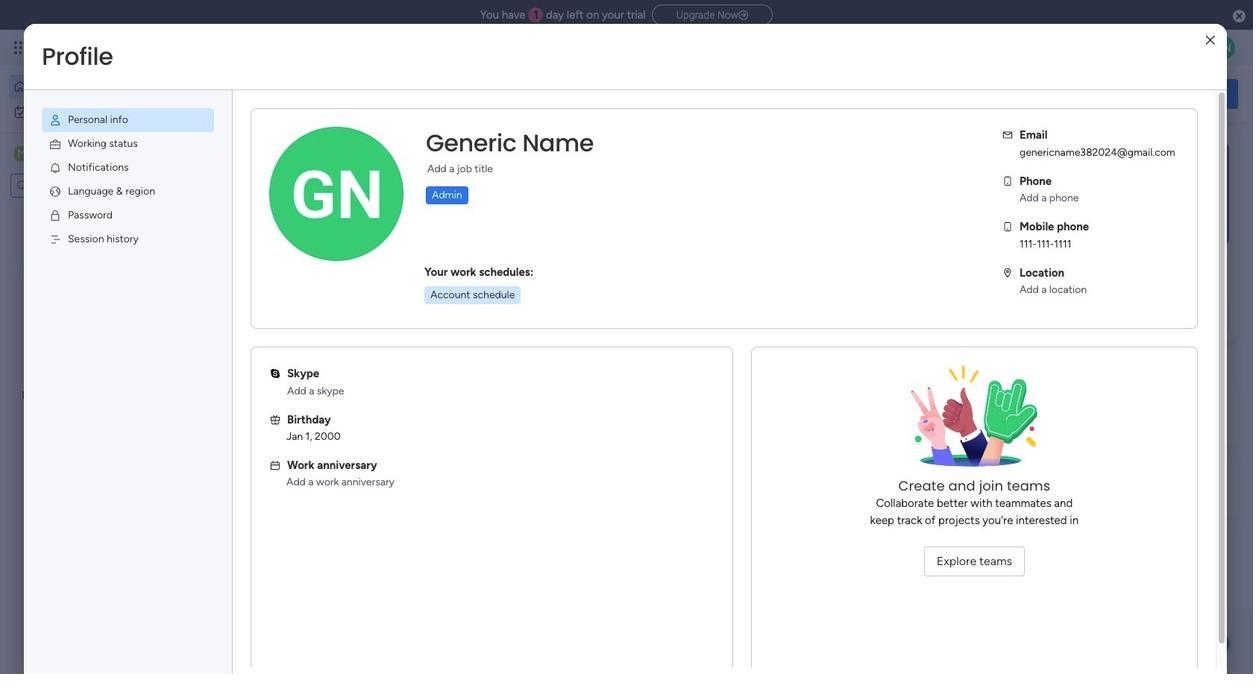 Task type: locate. For each thing, give the bounding box(es) containing it.
language & region image
[[48, 185, 62, 198]]

select product image
[[13, 40, 28, 55]]

5 menu item from the top
[[42, 204, 214, 228]]

workspace selection element
[[14, 145, 125, 164]]

0 vertical spatial workspace image
[[14, 145, 29, 162]]

getting started element
[[1015, 386, 1239, 446]]

1 vertical spatial workspace image
[[255, 480, 291, 516]]

public board image for second component image from the right
[[249, 302, 266, 319]]

password image
[[48, 209, 62, 222]]

1 vertical spatial option
[[9, 100, 181, 124]]

0 vertical spatial option
[[9, 75, 181, 98]]

1 horizontal spatial component image
[[496, 326, 509, 339]]

option
[[9, 75, 181, 98], [9, 100, 181, 124]]

v2 bolt switch image
[[1143, 85, 1152, 102]]

1 horizontal spatial workspace image
[[255, 480, 291, 516]]

session history image
[[48, 233, 62, 246]]

option up personal info image at the top of page
[[9, 75, 181, 98]]

component image
[[249, 326, 263, 339], [496, 326, 509, 339]]

0 horizontal spatial workspace image
[[14, 145, 29, 162]]

menu item
[[42, 108, 214, 132], [42, 132, 214, 156], [42, 156, 214, 180], [42, 180, 214, 204], [42, 204, 214, 228], [42, 228, 214, 251]]

None field
[[422, 128, 598, 159]]

clear search image
[[108, 178, 123, 193]]

2 menu item from the top
[[42, 132, 214, 156]]

0 horizontal spatial component image
[[249, 326, 263, 339]]

public board image
[[249, 302, 266, 319], [496, 302, 512, 319]]

1 horizontal spatial public board image
[[496, 302, 512, 319]]

quick search results list box
[[231, 169, 979, 367]]

personal info image
[[48, 113, 62, 127]]

2 public board image from the left
[[496, 302, 512, 319]]

0 horizontal spatial public board image
[[249, 302, 266, 319]]

1 public board image from the left
[[249, 302, 266, 319]]

option up workspace selection element
[[9, 100, 181, 124]]

4 menu item from the top
[[42, 180, 214, 204]]

no teams image
[[900, 366, 1049, 478]]

2 option from the top
[[9, 100, 181, 124]]

1 menu item from the top
[[42, 108, 214, 132]]

workspace image
[[14, 145, 29, 162], [255, 480, 291, 516]]

close recently visited image
[[231, 151, 248, 169]]



Task type: vqa. For each thing, say whether or not it's contained in the screenshot.
Workspace icon
yes



Task type: describe. For each thing, give the bounding box(es) containing it.
public board image for 2nd component image
[[496, 302, 512, 319]]

6 menu item from the top
[[42, 228, 214, 251]]

dapulse rightstroke image
[[739, 10, 748, 21]]

3 menu item from the top
[[42, 156, 214, 180]]

close image
[[1206, 35, 1215, 46]]

working status image
[[48, 137, 62, 151]]

v2 user feedback image
[[1027, 85, 1038, 102]]

Search in workspace field
[[31, 177, 107, 194]]

1 component image from the left
[[249, 326, 263, 339]]

templates image image
[[1028, 143, 1225, 245]]

menu menu
[[24, 90, 232, 269]]

notifications image
[[48, 161, 62, 175]]

generic name image
[[1212, 36, 1236, 60]]

open update feed (inbox) image
[[231, 385, 248, 403]]

1 option from the top
[[9, 75, 181, 98]]

2 component image from the left
[[496, 326, 509, 339]]

dapulse close image
[[1233, 9, 1246, 24]]

add to favorites image
[[445, 303, 460, 317]]

close my workspaces image
[[231, 436, 248, 453]]



